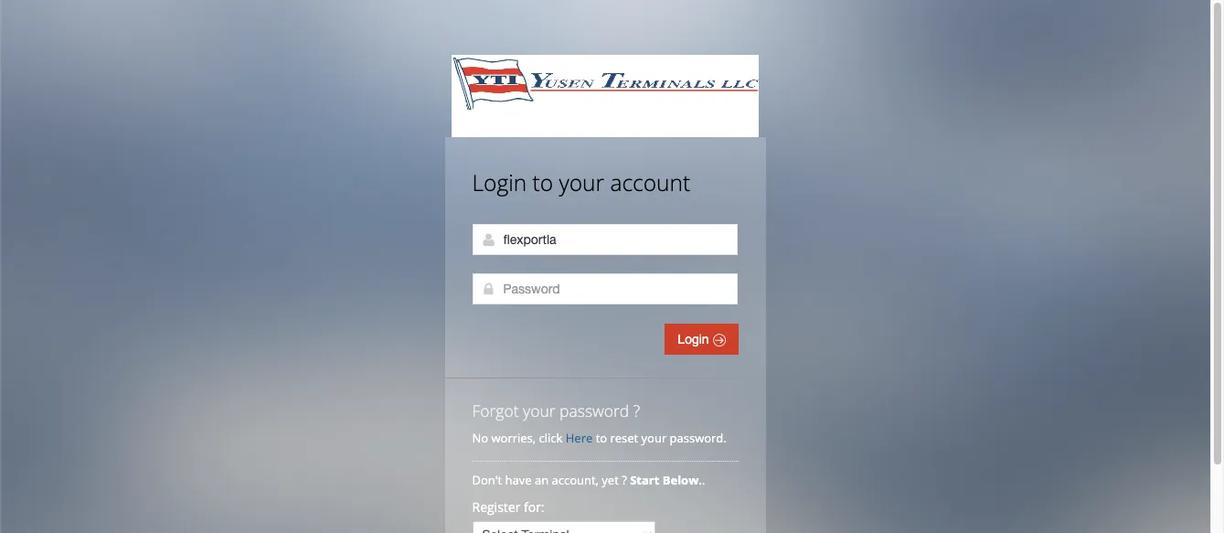Task type: locate. For each thing, give the bounding box(es) containing it.
0 horizontal spatial to
[[533, 167, 554, 198]]

1 vertical spatial ?
[[622, 472, 627, 489]]

your up click
[[523, 400, 556, 422]]

1 vertical spatial to
[[596, 430, 608, 446]]

0 horizontal spatial login
[[473, 167, 527, 198]]

0 vertical spatial ?
[[634, 400, 640, 422]]

here
[[566, 430, 593, 446]]

Password password field
[[473, 274, 738, 305]]

account,
[[552, 472, 599, 489]]

0 vertical spatial to
[[533, 167, 554, 198]]

1 horizontal spatial to
[[596, 430, 608, 446]]

yet
[[602, 472, 619, 489]]

your up username text field
[[559, 167, 605, 198]]

to up username text field
[[533, 167, 554, 198]]

? right yet
[[622, 472, 627, 489]]

login inside button
[[678, 332, 713, 347]]

below.
[[663, 472, 703, 489]]

no
[[473, 430, 489, 446]]

1 vertical spatial your
[[523, 400, 556, 422]]

0 horizontal spatial your
[[523, 400, 556, 422]]

an
[[535, 472, 549, 489]]

0 vertical spatial login
[[473, 167, 527, 198]]

worries,
[[492, 430, 536, 446]]

forgot
[[473, 400, 519, 422]]

register
[[473, 499, 521, 516]]

to inside forgot your password ? no worries, click here to reset your password.
[[596, 430, 608, 446]]

to right here link
[[596, 430, 608, 446]]

0 horizontal spatial ?
[[622, 472, 627, 489]]

?
[[634, 400, 640, 422], [622, 472, 627, 489]]

account
[[611, 167, 691, 198]]

click
[[539, 430, 563, 446]]

your
[[559, 167, 605, 198], [523, 400, 556, 422], [642, 430, 667, 446]]

swapright image
[[713, 334, 726, 347]]

1 vertical spatial login
[[678, 332, 713, 347]]

1 horizontal spatial your
[[559, 167, 605, 198]]

1 horizontal spatial login
[[678, 332, 713, 347]]

login to your account
[[473, 167, 691, 198]]

to
[[533, 167, 554, 198], [596, 430, 608, 446]]

forgot your password ? no worries, click here to reset your password.
[[473, 400, 727, 446]]

login
[[473, 167, 527, 198], [678, 332, 713, 347]]

login for login to your account
[[473, 167, 527, 198]]

1 horizontal spatial ?
[[634, 400, 640, 422]]

don't
[[473, 472, 502, 489]]

don't have an account, yet ? start below. .
[[473, 472, 709, 489]]

your right the 'reset'
[[642, 430, 667, 446]]

? up the 'reset'
[[634, 400, 640, 422]]

login for login
[[678, 332, 713, 347]]

0 vertical spatial your
[[559, 167, 605, 198]]

login button
[[665, 324, 739, 355]]

2 horizontal spatial your
[[642, 430, 667, 446]]



Task type: describe. For each thing, give the bounding box(es) containing it.
password
[[560, 400, 630, 422]]

reset
[[611, 430, 639, 446]]

.
[[703, 472, 706, 489]]

register for:
[[473, 499, 545, 516]]

here link
[[566, 430, 593, 446]]

start
[[630, 472, 660, 489]]

user image
[[482, 232, 496, 247]]

2 vertical spatial your
[[642, 430, 667, 446]]

lock image
[[482, 282, 496, 296]]

Username text field
[[473, 224, 738, 255]]

for:
[[524, 499, 545, 516]]

? inside forgot your password ? no worries, click here to reset your password.
[[634, 400, 640, 422]]

password.
[[670, 430, 727, 446]]

have
[[506, 472, 532, 489]]



Task type: vqa. For each thing, say whether or not it's contained in the screenshot.
'Here' link
yes



